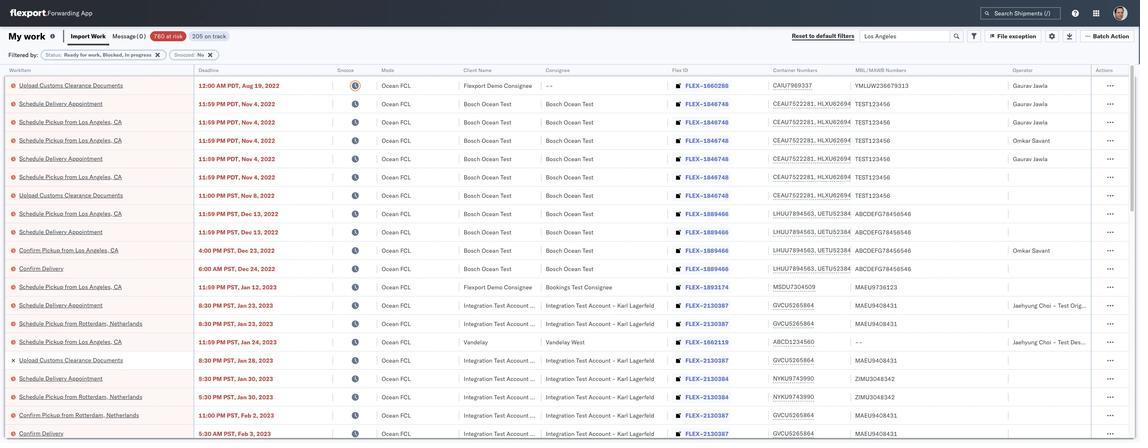 Task type: vqa. For each thing, say whether or not it's contained in the screenshot.
Next BUTTON
no



Task type: locate. For each thing, give the bounding box(es) containing it.
jaehyung
[[1014, 302, 1038, 310], [1014, 339, 1038, 347]]

0 vertical spatial flexport demo consignee
[[464, 82, 532, 89]]

2 vertical spatial upload
[[19, 357, 38, 364]]

hlxu6269489,
[[818, 100, 861, 108], [818, 118, 861, 126], [818, 137, 861, 144], [818, 155, 861, 163], [818, 174, 861, 181], [818, 192, 861, 199]]

pst, up 11:00 pm pst, feb 2, 2023
[[223, 394, 236, 402]]

nov
[[242, 100, 253, 108], [242, 119, 253, 126], [242, 137, 253, 145], [242, 155, 253, 163], [242, 174, 253, 181], [241, 192, 252, 200]]

0 vertical spatial customs
[[40, 82, 63, 89]]

2 hlxu6269489, from the top
[[818, 118, 861, 126]]

1 vertical spatial 13,
[[254, 229, 263, 236]]

test
[[501, 100, 512, 108], [583, 100, 594, 108], [501, 119, 512, 126], [583, 119, 594, 126], [501, 137, 512, 145], [583, 137, 594, 145], [501, 155, 512, 163], [583, 155, 594, 163], [501, 174, 512, 181], [583, 174, 594, 181], [501, 192, 512, 200], [583, 192, 594, 200], [501, 210, 512, 218], [583, 210, 594, 218], [501, 229, 512, 236], [583, 229, 594, 236], [501, 247, 512, 255], [583, 247, 594, 255], [501, 266, 512, 273], [583, 266, 594, 273], [572, 284, 583, 291], [494, 302, 505, 310], [576, 302, 587, 310], [1059, 302, 1070, 310], [494, 321, 505, 328], [576, 321, 587, 328], [1059, 339, 1070, 347], [494, 357, 505, 365], [576, 357, 587, 365], [494, 376, 505, 383], [576, 376, 587, 383], [494, 394, 505, 402], [576, 394, 587, 402], [494, 412, 505, 420], [576, 412, 587, 420], [494, 431, 505, 438], [576, 431, 587, 438]]

4 hlxu8034992 from the top
[[862, 155, 903, 163]]

3 confirm from the top
[[19, 412, 41, 420]]

schedule pickup from rotterdam, netherlands
[[19, 320, 142, 328], [19, 394, 142, 401]]

0 horizontal spatial --
[[546, 82, 553, 89]]

from for the schedule pickup from rotterdam, netherlands link corresponding to 8:30
[[65, 320, 77, 328]]

ocean fcl
[[382, 82, 411, 89], [382, 100, 411, 108], [382, 119, 411, 126], [382, 137, 411, 145], [382, 155, 411, 163], [382, 174, 411, 181], [382, 192, 411, 200], [382, 210, 411, 218], [382, 229, 411, 236], [382, 247, 411, 255], [382, 266, 411, 273], [382, 284, 411, 291], [382, 302, 411, 310], [382, 321, 411, 328], [382, 339, 411, 347], [382, 357, 411, 365], [382, 376, 411, 383], [382, 394, 411, 402], [382, 412, 411, 420], [382, 431, 411, 438]]

23, down 12,
[[248, 302, 257, 310]]

resize handle column header
[[184, 65, 194, 444], [323, 65, 333, 444], [368, 65, 378, 444], [450, 65, 460, 444], [532, 65, 542, 444], [658, 65, 668, 444], [759, 65, 769, 444], [841, 65, 851, 444], [999, 65, 1009, 444], [1081, 65, 1091, 444], [1119, 65, 1129, 444]]

flex-2130387
[[686, 302, 729, 310], [686, 321, 729, 328], [686, 357, 729, 365], [686, 412, 729, 420], [686, 431, 729, 438]]

1 11:59 from the top
[[199, 100, 215, 108]]

0 vertical spatial schedule pickup from rotterdam, netherlands
[[19, 320, 142, 328]]

1 vertical spatial flex-2130384
[[686, 394, 729, 402]]

confirm pickup from los angeles, ca link
[[19, 246, 119, 255]]

: left no
[[194, 52, 195, 58]]

1 vertical spatial schedule pickup from rotterdam, netherlands link
[[19, 393, 142, 402]]

pst, up 5:30 am pst, feb 3, 2023
[[227, 412, 240, 420]]

flexport for --
[[464, 82, 486, 89]]

flex-2130387 button
[[672, 300, 731, 312], [672, 300, 731, 312], [672, 319, 731, 330], [672, 319, 731, 330], [672, 355, 731, 367], [672, 355, 731, 367], [672, 410, 731, 422], [672, 410, 731, 422], [672, 429, 731, 440], [672, 429, 731, 440]]

2 vertical spatial 5:30
[[199, 431, 211, 438]]

reset to default filters button
[[787, 30, 860, 42]]

confirm
[[19, 247, 41, 254], [19, 265, 41, 273], [19, 412, 41, 420], [19, 430, 41, 438]]

8:30 pm pst, jan 23, 2023 down the 11:59 pm pst, jan 12, 2023
[[199, 302, 273, 310]]

gaurav jawla for first schedule delivery appointment link from the top
[[1014, 100, 1048, 108]]

ocean
[[382, 82, 399, 89], [382, 100, 399, 108], [482, 100, 499, 108], [564, 100, 581, 108], [382, 119, 399, 126], [482, 119, 499, 126], [564, 119, 581, 126], [382, 137, 399, 145], [482, 137, 499, 145], [564, 137, 581, 145], [382, 155, 399, 163], [482, 155, 499, 163], [564, 155, 581, 163], [382, 174, 399, 181], [482, 174, 499, 181], [564, 174, 581, 181], [382, 192, 399, 200], [482, 192, 499, 200], [564, 192, 581, 200], [382, 210, 399, 218], [482, 210, 499, 218], [564, 210, 581, 218], [382, 229, 399, 236], [482, 229, 499, 236], [564, 229, 581, 236], [382, 247, 399, 255], [482, 247, 499, 255], [564, 247, 581, 255], [382, 266, 399, 273], [482, 266, 499, 273], [564, 266, 581, 273], [382, 284, 399, 291], [382, 302, 399, 310], [382, 321, 399, 328], [382, 339, 399, 347], [382, 357, 399, 365], [382, 376, 399, 383], [382, 394, 399, 402], [382, 412, 399, 420], [382, 431, 399, 438]]

1 8:30 pm pst, jan 23, 2023 from the top
[[199, 302, 273, 310]]

2 vertical spatial rotterdam,
[[75, 412, 105, 420]]

0 vertical spatial confirm delivery
[[19, 265, 63, 273]]

bookings
[[546, 284, 571, 291]]

3 flex-1889466 from the top
[[686, 247, 729, 255]]

11:59
[[199, 100, 215, 108], [199, 119, 215, 126], [199, 137, 215, 145], [199, 155, 215, 163], [199, 174, 215, 181], [199, 210, 215, 218], [199, 229, 215, 236], [199, 284, 215, 291], [199, 339, 215, 347]]

13 ocean fcl from the top
[[382, 302, 411, 310]]

2 2130384 from the top
[[704, 394, 729, 402]]

feb left 2, at the bottom left
[[241, 412, 251, 420]]

confirm inside 'link'
[[19, 247, 41, 254]]

jan left 28,
[[238, 357, 247, 365]]

1 vertical spatial 23,
[[248, 302, 257, 310]]

0 vertical spatial 24,
[[250, 266, 259, 273]]

pickup for 2nd schedule pickup from los angeles, ca "button" from the top of the page
[[45, 137, 63, 144]]

1 vertical spatial 8:30
[[199, 321, 211, 328]]

: left ready
[[60, 52, 62, 58]]

1 horizontal spatial numbers
[[886, 67, 907, 73]]

0 vertical spatial schedule pickup from rotterdam, netherlands link
[[19, 320, 142, 328]]

numbers up caiu7969337
[[797, 67, 818, 73]]

resize handle column header for container numbers
[[841, 65, 851, 444]]

jaehyung for jaehyung choi - test destination agent
[[1014, 339, 1038, 347]]

4 schedule pickup from los angeles, ca from the top
[[19, 210, 122, 218]]

1 vertical spatial nyku9743990
[[774, 394, 815, 401]]

2023 down 12,
[[259, 302, 273, 310]]

am right 12:00
[[216, 82, 226, 89]]

4 ceau7522281, from the top
[[774, 155, 816, 163]]

omkar savant for test123456
[[1014, 137, 1051, 145]]

0 vertical spatial savant
[[1033, 137, 1051, 145]]

flex-1846748 for 11:00 pm pst, nov 8, 2022 upload customs clearance documents link
[[686, 192, 729, 200]]

agent
[[1089, 302, 1104, 310], [1103, 339, 1119, 347]]

4 resize handle column header from the left
[[450, 65, 460, 444]]

2,
[[253, 412, 258, 420]]

1 vertical spatial omkar savant
[[1014, 247, 1051, 255]]

lhuu7894563,
[[774, 210, 817, 218], [774, 229, 817, 236], [774, 247, 817, 255], [774, 265, 817, 273]]

1 1846748 from the top
[[704, 100, 729, 108]]

2 schedule pickup from rotterdam, netherlands from the top
[[19, 394, 142, 401]]

ceau7522281, for schedule pickup from los angeles, ca link associated with 2nd schedule pickup from los angeles, ca "button" from the top of the page
[[774, 137, 816, 144]]

1 vertical spatial agent
[[1103, 339, 1119, 347]]

1 upload customs clearance documents button from the top
[[19, 81, 123, 90]]

205 on track
[[192, 32, 226, 40]]

1 vertical spatial documents
[[93, 192, 123, 199]]

1 schedule pickup from rotterdam, netherlands button from the top
[[19, 320, 142, 329]]

am for 12:00
[[216, 82, 226, 89]]

0 vertical spatial demo
[[487, 82, 503, 89]]

1 vertical spatial 11:59 pm pst, dec 13, 2022
[[199, 229, 279, 236]]

upload customs clearance documents
[[19, 82, 123, 89], [19, 192, 123, 199], [19, 357, 123, 364]]

confirm delivery link for 5:30 am pst, feb 3, 2023
[[19, 430, 63, 438]]

0 vertical spatial omkar
[[1014, 137, 1031, 145]]

15 flex- from the top
[[686, 339, 704, 347]]

savant for test123456
[[1033, 137, 1051, 145]]

customs
[[40, 82, 63, 89], [40, 192, 63, 199], [40, 357, 63, 364]]

schedule for first schedule pickup from los angeles, ca "button" from the top schedule pickup from los angeles, ca link
[[19, 118, 44, 126]]

0 vertical spatial 30,
[[248, 376, 257, 383]]

flexport for bookings test consignee
[[464, 284, 486, 291]]

8:30
[[199, 302, 211, 310], [199, 321, 211, 328], [199, 357, 211, 365]]

0 vertical spatial choi
[[1040, 302, 1052, 310]]

agent for jaehyung choi - test origin agent
[[1089, 302, 1104, 310]]

ca inside 'link'
[[111, 247, 119, 254]]

1 vertical spatial choi
[[1040, 339, 1052, 347]]

1 jaehyung from the top
[[1014, 302, 1038, 310]]

schedule for 4th schedule delivery appointment link from the top of the page
[[19, 302, 44, 309]]

0 vertical spatial 8:30 pm pst, jan 23, 2023
[[199, 302, 273, 310]]

0 vertical spatial upload customs clearance documents
[[19, 82, 123, 89]]

1 vertical spatial 8:30 pm pst, jan 23, 2023
[[199, 321, 273, 328]]

schedule for first schedule delivery appointment link from the top
[[19, 100, 44, 107]]

rotterdam, for 8:30 pm pst, jan 23, 2023
[[79, 320, 108, 328]]

1 vertical spatial netherlands
[[110, 394, 142, 401]]

4 schedule pickup from los angeles, ca button from the top
[[19, 210, 122, 219]]

0 vertical spatial 5:30
[[199, 376, 211, 383]]

0 horizontal spatial numbers
[[797, 67, 818, 73]]

2 4, from the top
[[254, 119, 259, 126]]

deadline button
[[195, 66, 325, 74]]

3 gaurav jawla from the top
[[1014, 119, 1048, 126]]

client name
[[464, 67, 492, 73]]

1 vertical spatial 30,
[[248, 394, 257, 402]]

2 jawla from the top
[[1034, 100, 1048, 108]]

1 vertical spatial flexport
[[464, 284, 486, 291]]

4 maeu9408431 from the top
[[856, 412, 898, 420]]

dec up 4:00 pm pst, dec 23, 2022
[[241, 229, 252, 236]]

19 flex- from the top
[[686, 412, 704, 420]]

1 vertical spatial customs
[[40, 192, 63, 199]]

1 upload customs clearance documents from the top
[[19, 82, 123, 89]]

pm
[[216, 100, 226, 108], [216, 119, 226, 126], [216, 137, 226, 145], [216, 155, 226, 163], [216, 174, 226, 181], [216, 192, 226, 200], [216, 210, 226, 218], [216, 229, 226, 236], [213, 247, 222, 255], [216, 284, 226, 291], [213, 302, 222, 310], [213, 321, 222, 328], [216, 339, 226, 347], [213, 357, 222, 365], [213, 376, 222, 383], [213, 394, 222, 402], [216, 412, 226, 420]]

file exception
[[998, 32, 1037, 40]]

uetu5238478
[[818, 210, 859, 218], [818, 229, 859, 236], [818, 247, 859, 255], [818, 265, 859, 273]]

customs for 11:00 pm pst, nov 8, 2022
[[40, 192, 63, 199]]

24, up 28,
[[252, 339, 261, 347]]

name
[[479, 67, 492, 73]]

1 schedule delivery appointment from the top
[[19, 100, 103, 107]]

1889466
[[704, 210, 729, 218], [704, 229, 729, 236], [704, 247, 729, 255], [704, 266, 729, 273]]

0 vertical spatial flex-2130384
[[686, 376, 729, 383]]

2 vertical spatial upload customs clearance documents
[[19, 357, 123, 364]]

1 vertical spatial savant
[[1033, 247, 1051, 255]]

default
[[817, 32, 837, 40]]

1 vertical spatial 11:00
[[199, 412, 215, 420]]

0 vertical spatial upload
[[19, 82, 38, 89]]

6 schedule pickup from los angeles, ca button from the top
[[19, 338, 122, 347]]

5 resize handle column header from the left
[[532, 65, 542, 444]]

2 2130387 from the top
[[704, 321, 729, 328]]

5 test123456 from the top
[[856, 174, 891, 181]]

pst, up "8:30 pm pst, jan 28, 2023"
[[227, 339, 240, 347]]

ceau7522281, for first schedule delivery appointment link from the top
[[774, 100, 816, 108]]

gaurav jawla
[[1014, 82, 1048, 89], [1014, 100, 1048, 108], [1014, 119, 1048, 126], [1014, 155, 1048, 163]]

upload customs clearance documents button for 11:00 pm pst, nov 8, 2022
[[19, 191, 123, 200]]

nov for first schedule delivery appointment link from the top
[[242, 100, 253, 108]]

10 fcl from the top
[[400, 247, 411, 255]]

0 vertical spatial 23,
[[250, 247, 259, 255]]

0 vertical spatial flexport
[[464, 82, 486, 89]]

flex-1893174 button
[[672, 282, 731, 294], [672, 282, 731, 294]]

18 ocean fcl from the top
[[382, 394, 411, 402]]

1 confirm delivery from the top
[[19, 265, 63, 273]]

3 upload customs clearance documents link from the top
[[19, 357, 123, 365]]

savant
[[1033, 137, 1051, 145], [1033, 247, 1051, 255]]

app
[[81, 9, 92, 17]]

24,
[[250, 266, 259, 273], [252, 339, 261, 347]]

2 ceau7522281, from the top
[[774, 118, 816, 126]]

confirm pickup from rotterdam, netherlands
[[19, 412, 139, 420]]

1 schedule delivery appointment button from the top
[[19, 100, 103, 109]]

0 vertical spatial agent
[[1089, 302, 1104, 310]]

integration
[[464, 302, 493, 310], [546, 302, 575, 310], [464, 321, 493, 328], [546, 321, 575, 328], [464, 357, 493, 365], [546, 357, 575, 365], [464, 376, 493, 383], [546, 376, 575, 383], [464, 394, 493, 402], [546, 394, 575, 402], [464, 412, 493, 420], [546, 412, 575, 420], [464, 431, 493, 438], [546, 431, 575, 438]]

1 omkar savant from the top
[[1014, 137, 1051, 145]]

0 vertical spatial omkar savant
[[1014, 137, 1051, 145]]

schedule pickup from los angeles, ca link for fifth schedule pickup from los angeles, ca "button" from the top
[[19, 283, 122, 291]]

agent right "origin"
[[1089, 302, 1104, 310]]

flex-
[[686, 82, 704, 89], [686, 100, 704, 108], [686, 119, 704, 126], [686, 137, 704, 145], [686, 155, 704, 163], [686, 174, 704, 181], [686, 192, 704, 200], [686, 210, 704, 218], [686, 229, 704, 236], [686, 247, 704, 255], [686, 266, 704, 273], [686, 284, 704, 291], [686, 302, 704, 310], [686, 321, 704, 328], [686, 339, 704, 347], [686, 357, 704, 365], [686, 376, 704, 383], [686, 394, 704, 402], [686, 412, 704, 420], [686, 431, 704, 438]]

5:30 up 11:00 pm pst, feb 2, 2023
[[199, 394, 211, 402]]

flex-1846748
[[686, 100, 729, 108], [686, 119, 729, 126], [686, 137, 729, 145], [686, 155, 729, 163], [686, 174, 729, 181], [686, 192, 729, 200]]

schedule pickup from los angeles, ca link for 3rd schedule pickup from los angeles, ca "button"
[[19, 173, 122, 181]]

flexport demo consignee
[[464, 82, 532, 89], [464, 284, 532, 291]]

0 vertical spatial netherlands
[[110, 320, 142, 328]]

1 horizontal spatial vandelay
[[546, 339, 570, 347]]

1 vandelay from the left
[[464, 339, 488, 347]]

11:59 pm pst, dec 13, 2022 up 4:00 pm pst, dec 23, 2022
[[199, 229, 279, 236]]

mbl/mawb numbers
[[856, 67, 907, 73]]

schedule for schedule pickup from los angeles, ca link associated with 2nd schedule pickup from los angeles, ca "button" from the top of the page
[[19, 137, 44, 144]]

confirm pickup from rotterdam, netherlands link
[[19, 412, 139, 420]]

flex-1846748 for schedule pickup from los angeles, ca link associated with 2nd schedule pickup from los angeles, ca "button" from the top of the page
[[686, 137, 729, 145]]

0 vertical spatial am
[[216, 82, 226, 89]]

--
[[546, 82, 553, 89], [856, 339, 863, 347]]

batch action
[[1094, 32, 1130, 40]]

los for 3rd schedule pickup from los angeles, ca "button"
[[79, 173, 88, 181]]

0 vertical spatial zimu3048342
[[856, 376, 895, 383]]

1 vertical spatial 24,
[[252, 339, 261, 347]]

los for first schedule pickup from los angeles, ca "button" from the top
[[79, 118, 88, 126]]

8:30 pm pst, jan 23, 2023
[[199, 302, 273, 310], [199, 321, 273, 328]]

angeles, for schedule pickup from los angeles, ca link associated with 2nd schedule pickup from los angeles, ca "button" from the top of the page
[[90, 137, 112, 144]]

3 schedule pickup from los angeles, ca from the top
[[19, 173, 122, 181]]

from
[[65, 118, 77, 126], [65, 137, 77, 144], [65, 173, 77, 181], [65, 210, 77, 218], [62, 247, 74, 254], [65, 284, 77, 291], [65, 320, 77, 328], [65, 339, 77, 346], [65, 394, 77, 401], [62, 412, 74, 420]]

numbers for mbl/mawb numbers
[[886, 67, 907, 73]]

Search Shipments (/) text field
[[981, 7, 1061, 20]]

5 fcl from the top
[[400, 155, 411, 163]]

2 11:59 pm pdt, nov 4, 2022 from the top
[[199, 119, 275, 126]]

8:30 down 6:00
[[199, 302, 211, 310]]

2 vertical spatial documents
[[93, 357, 123, 364]]

filtered by:
[[8, 51, 38, 59]]

5 4, from the top
[[254, 174, 259, 181]]

20 flex- from the top
[[686, 431, 704, 438]]

ca for first schedule pickup from los angeles, ca "button" from the top
[[114, 118, 122, 126]]

1 vertical spatial flexport demo consignee
[[464, 284, 532, 291]]

ca for fifth schedule pickup from los angeles, ca "button" from the top
[[114, 284, 122, 291]]

gaurav
[[1014, 82, 1032, 89], [1014, 100, 1032, 108], [1014, 119, 1032, 126], [1014, 155, 1032, 163]]

1 vertical spatial clearance
[[65, 192, 91, 199]]

0 vertical spatial confirm delivery link
[[19, 265, 63, 273]]

netherlands for 5:30
[[110, 394, 142, 401]]

am right 6:00
[[213, 266, 222, 273]]

omkar savant
[[1014, 137, 1051, 145], [1014, 247, 1051, 255]]

2 1846748 from the top
[[704, 119, 729, 126]]

2 vertical spatial am
[[213, 431, 222, 438]]

from for fifth schedule pickup from los angeles, ca "button" from the top's schedule pickup from los angeles, ca link
[[65, 284, 77, 291]]

clearance for 12:00 am pdt, aug 19, 2022
[[65, 82, 91, 89]]

5:30 pm pst, jan 30, 2023 up 11:00 pm pst, feb 2, 2023
[[199, 394, 273, 402]]

am down 11:00 pm pst, feb 2, 2023
[[213, 431, 222, 438]]

1 30, from the top
[[248, 376, 257, 383]]

0 vertical spatial 13,
[[254, 210, 263, 218]]

0 vertical spatial schedule pickup from rotterdam, netherlands button
[[19, 320, 142, 329]]

vandelay for vandelay
[[464, 339, 488, 347]]

6 flex- from the top
[[686, 174, 704, 181]]

schedule pickup from rotterdam, netherlands link for 5:30
[[19, 393, 142, 402]]

nov for 11:00 pm pst, nov 8, 2022 upload customs clearance documents link
[[241, 192, 252, 200]]

1 vertical spatial zimu3048342
[[856, 394, 895, 402]]

1 : from the left
[[60, 52, 62, 58]]

12 ocean fcl from the top
[[382, 284, 411, 291]]

2 13, from the top
[[254, 229, 263, 236]]

0 vertical spatial confirm delivery button
[[19, 265, 63, 274]]

2 11:59 pm pst, dec 13, 2022 from the top
[[199, 229, 279, 236]]

0 vertical spatial 8:30
[[199, 302, 211, 310]]

omkar for abcdefg78456546
[[1014, 247, 1031, 255]]

1 vertical spatial upload customs clearance documents link
[[19, 191, 123, 200]]

1 vertical spatial am
[[213, 266, 222, 273]]

choi left "origin"
[[1040, 302, 1052, 310]]

23,
[[250, 247, 259, 255], [248, 302, 257, 310], [248, 321, 257, 328]]

zimu3048342
[[856, 376, 895, 383], [856, 394, 895, 402]]

30, up 2, at the bottom left
[[248, 394, 257, 402]]

5:30 pm pst, jan 30, 2023 down "8:30 pm pst, jan 28, 2023"
[[199, 376, 273, 383]]

abcdefg78456546
[[856, 210, 912, 218], [856, 229, 912, 236], [856, 247, 912, 255], [856, 266, 912, 273]]

flex-1889466
[[686, 210, 729, 218], [686, 229, 729, 236], [686, 247, 729, 255], [686, 266, 729, 273]]

4 test123456 from the top
[[856, 155, 891, 163]]

2022
[[265, 82, 280, 89], [261, 100, 275, 108], [261, 119, 275, 126], [261, 137, 275, 145], [261, 155, 275, 163], [261, 174, 275, 181], [260, 192, 275, 200], [264, 210, 279, 218], [264, 229, 279, 236], [260, 247, 275, 255], [261, 266, 275, 273]]

3 gvcu5265864 from the top
[[774, 357, 815, 365]]

1 vertical spatial omkar
[[1014, 247, 1031, 255]]

1 horizontal spatial :
[[194, 52, 195, 58]]

23, for schedule delivery appointment
[[248, 302, 257, 310]]

5:30 down 11:00 pm pst, feb 2, 2023
[[199, 431, 211, 438]]

1 flex-1889466 from the top
[[686, 210, 729, 218]]

pdt,
[[227, 82, 241, 89], [227, 100, 240, 108], [227, 119, 240, 126], [227, 137, 240, 145], [227, 155, 240, 163], [227, 174, 240, 181]]

6 flex-1846748 from the top
[[686, 192, 729, 200]]

omkar savant for abcdefg78456546
[[1014, 247, 1051, 255]]

confirm delivery
[[19, 265, 63, 273], [19, 430, 63, 438]]

1 vertical spatial 5:30 pm pst, jan 30, 2023
[[199, 394, 273, 402]]

appointment for first schedule delivery appointment link from the top
[[68, 100, 103, 107]]

delivery
[[45, 100, 67, 107], [45, 155, 67, 163], [45, 228, 67, 236], [42, 265, 63, 273], [45, 302, 67, 309], [45, 375, 67, 383], [42, 430, 63, 438]]

resize handle column header for deadline
[[323, 65, 333, 444]]

karl
[[536, 302, 546, 310], [618, 302, 628, 310], [536, 321, 546, 328], [618, 321, 628, 328], [536, 357, 546, 365], [618, 357, 628, 365], [536, 376, 546, 383], [618, 376, 628, 383], [536, 394, 546, 402], [618, 394, 628, 402], [536, 412, 546, 420], [618, 412, 628, 420], [536, 431, 546, 438], [618, 431, 628, 438]]

pickup for first schedule pickup from los angeles, ca "button" from the top
[[45, 118, 63, 126]]

3 1846748 from the top
[[704, 137, 729, 145]]

flex
[[672, 67, 682, 73]]

2 upload from the top
[[19, 192, 38, 199]]

5:30 for confirm delivery
[[199, 431, 211, 438]]

3 ceau7522281, from the top
[[774, 137, 816, 144]]

1 horizontal spatial --
[[856, 339, 863, 347]]

1 demo from the top
[[487, 82, 503, 89]]

schedule pickup from rotterdam, netherlands button for 5:30 pm pst, jan 30, 2023
[[19, 393, 142, 402]]

8:30 down 11:59 pm pst, jan 24, 2023
[[199, 357, 211, 365]]

6 schedule pickup from los angeles, ca from the top
[[19, 339, 122, 346]]

5 hlxu6269489, from the top
[[818, 174, 861, 181]]

2 vertical spatial customs
[[40, 357, 63, 364]]

resize handle column header for flex id
[[759, 65, 769, 444]]

2 vertical spatial 8:30
[[199, 357, 211, 365]]

760
[[154, 32, 165, 40]]

rotterdam, for 5:30 pm pst, jan 30, 2023
[[79, 394, 108, 401]]

30, down 28,
[[248, 376, 257, 383]]

pst, down 11:59 pm pst, jan 24, 2023
[[223, 357, 236, 365]]

24, up 12,
[[250, 266, 259, 273]]

schedule pickup from rotterdam, netherlands link for 8:30
[[19, 320, 142, 328]]

24, for 2022
[[250, 266, 259, 273]]

2 vertical spatial upload customs clearance documents link
[[19, 357, 123, 365]]

5:30 down "8:30 pm pst, jan 28, 2023"
[[199, 376, 211, 383]]

11:00
[[199, 192, 215, 200], [199, 412, 215, 420]]

23, up 11:59 pm pst, jan 24, 2023
[[248, 321, 257, 328]]

0 vertical spatial jaehyung
[[1014, 302, 1038, 310]]

numbers up ymluw236679313 on the top right of page
[[886, 67, 907, 73]]

ceau7522281, hlxu6269489, hlxu8034992
[[774, 100, 903, 108], [774, 118, 903, 126], [774, 137, 903, 144], [774, 155, 903, 163], [774, 174, 903, 181], [774, 192, 903, 199]]

5 ceau7522281, from the top
[[774, 174, 816, 181]]

5 appointment from the top
[[68, 375, 103, 383]]

0 vertical spatial nyku9743990
[[774, 376, 815, 383]]

2023 up 11:59 pm pst, jan 24, 2023
[[259, 321, 273, 328]]

1 vertical spatial jaehyung
[[1014, 339, 1038, 347]]

0 vertical spatial clearance
[[65, 82, 91, 89]]

choi down jaehyung choi - test origin agent
[[1040, 339, 1052, 347]]

0 vertical spatial upload customs clearance documents link
[[19, 81, 123, 89]]

flex-1889466 button
[[672, 208, 731, 220], [672, 208, 731, 220], [672, 227, 731, 238], [672, 227, 731, 238], [672, 245, 731, 257], [672, 245, 731, 257], [672, 263, 731, 275], [672, 263, 731, 275]]

2 demo from the top
[[487, 284, 503, 291]]

4 appointment from the top
[[68, 302, 103, 309]]

upload customs clearance documents link for 12:00 am pdt, aug 19, 2022
[[19, 81, 123, 89]]

los inside 'link'
[[75, 247, 85, 254]]

gaurav jawla for 4th schedule delivery appointment link from the bottom of the page
[[1014, 155, 1048, 163]]

0 horizontal spatial vandelay
[[464, 339, 488, 347]]

0 vertical spatial 5:30 pm pst, jan 30, 2023
[[199, 376, 273, 383]]

feb left 3,
[[238, 431, 248, 438]]

3 schedule pickup from los angeles, ca button from the top
[[19, 173, 122, 182]]

0 vertical spatial feb
[[241, 412, 251, 420]]

pst, left the 8,
[[227, 192, 240, 200]]

12 schedule from the top
[[19, 375, 44, 383]]

client
[[464, 67, 477, 73]]

2 vertical spatial clearance
[[65, 357, 91, 364]]

1 vertical spatial feb
[[238, 431, 248, 438]]

2130387
[[704, 302, 729, 310], [704, 321, 729, 328], [704, 357, 729, 365], [704, 412, 729, 420], [704, 431, 729, 438]]

13, down the 8,
[[254, 210, 263, 218]]

8:30 pm pst, jan 23, 2023 up 11:59 pm pst, jan 24, 2023
[[199, 321, 273, 328]]

1 vertical spatial 5:30
[[199, 394, 211, 402]]

Search Work text field
[[860, 30, 951, 42]]

file exception button
[[985, 30, 1042, 42], [985, 30, 1042, 42]]

action
[[1111, 32, 1130, 40]]

flex-1846748 for first schedule pickup from los angeles, ca "button" from the top schedule pickup from los angeles, ca link
[[686, 119, 729, 126]]

1 vertical spatial confirm delivery link
[[19, 430, 63, 438]]

3 lhuu7894563, from the top
[[774, 247, 817, 255]]

1 vertical spatial schedule pickup from rotterdam, netherlands button
[[19, 393, 142, 402]]

schedule for schedule pickup from los angeles, ca link corresponding to fourth schedule pickup from los angeles, ca "button"
[[19, 210, 44, 218]]

4,
[[254, 100, 259, 108], [254, 119, 259, 126], [254, 137, 259, 145], [254, 155, 259, 163], [254, 174, 259, 181]]

feb
[[241, 412, 251, 420], [238, 431, 248, 438]]

container
[[774, 67, 796, 73]]

schedule for third schedule delivery appointment link from the bottom
[[19, 228, 44, 236]]

1846748 for first schedule pickup from los angeles, ca "button" from the top schedule pickup from los angeles, ca link
[[704, 119, 729, 126]]

1 ceau7522281, from the top
[[774, 100, 816, 108]]

pst, down 11:00 pm pst, nov 8, 2022
[[227, 210, 240, 218]]

rotterdam,
[[79, 320, 108, 328], [79, 394, 108, 401], [75, 412, 105, 420]]

confirm delivery button for 5:30 am pst, feb 3, 2023
[[19, 430, 63, 439]]

angeles, for schedule pickup from los angeles, ca link corresponding to fourth schedule pickup from los angeles, ca "button"
[[90, 210, 112, 218]]

11:00 for 11:00 pm pst, nov 8, 2022
[[199, 192, 215, 200]]

10 schedule from the top
[[19, 320, 44, 328]]

9 fcl from the top
[[400, 229, 411, 236]]

6 ocean fcl from the top
[[382, 174, 411, 181]]

jan up 11:59 pm pst, jan 24, 2023
[[238, 321, 247, 328]]

documents
[[93, 82, 123, 89], [93, 192, 123, 199], [93, 357, 123, 364]]

11 resize handle column header from the left
[[1119, 65, 1129, 444]]

1 schedule pickup from rotterdam, netherlands from the top
[[19, 320, 142, 328]]

1 vertical spatial confirm delivery
[[19, 430, 63, 438]]

1 vertical spatial upload
[[19, 192, 38, 199]]

from for the schedule pickup from rotterdam, netherlands link corresponding to 5:30
[[65, 394, 77, 401]]

5:30 for schedule pickup from rotterdam, netherlands
[[199, 394, 211, 402]]

am for 5:30
[[213, 431, 222, 438]]

1 vertical spatial upload customs clearance documents
[[19, 192, 123, 199]]

6:00 am pst, dec 24, 2022
[[199, 266, 275, 273]]

11:59 pm pst, dec 13, 2022 down 11:00 pm pst, nov 8, 2022
[[199, 210, 279, 218]]

agent for jaehyung choi - test destination agent
[[1103, 339, 1119, 347]]

6 hlxu6269489, from the top
[[818, 192, 861, 199]]

1846748 for first schedule delivery appointment link from the top
[[704, 100, 729, 108]]

0 vertical spatial 2130384
[[704, 376, 729, 383]]

23, up '6:00 am pst, dec 24, 2022' at the bottom left
[[250, 247, 259, 255]]

angeles,
[[90, 118, 112, 126], [90, 137, 112, 144], [90, 173, 112, 181], [90, 210, 112, 218], [86, 247, 109, 254], [90, 284, 112, 291], [90, 339, 112, 346]]

from inside 'link'
[[62, 247, 74, 254]]

1 vertical spatial rotterdam,
[[79, 394, 108, 401]]

1 vertical spatial 2130384
[[704, 394, 729, 402]]

test123456
[[856, 100, 891, 108], [856, 119, 891, 126], [856, 137, 891, 145], [856, 155, 891, 163], [856, 174, 891, 181], [856, 192, 891, 200]]

angeles, for first schedule pickup from los angeles, ca "button" from the bottom schedule pickup from los angeles, ca link
[[90, 339, 112, 346]]

11 ocean fcl from the top
[[382, 266, 411, 273]]

11:59 pm pst, dec 13, 2022
[[199, 210, 279, 218], [199, 229, 279, 236]]

0 vertical spatial rotterdam,
[[79, 320, 108, 328]]

13, up 4:00 pm pst, dec 23, 2022
[[254, 229, 263, 236]]

pickup inside 'link'
[[42, 247, 60, 254]]

flex-2130384
[[686, 376, 729, 383], [686, 394, 729, 402]]

2 flex-1846748 from the top
[[686, 119, 729, 126]]

jan
[[241, 284, 250, 291], [238, 302, 247, 310], [238, 321, 247, 328], [241, 339, 250, 347], [238, 357, 247, 365], [238, 376, 247, 383], [238, 394, 247, 402]]

6 ceau7522281, hlxu6269489, hlxu8034992 from the top
[[774, 192, 903, 199]]

1 choi from the top
[[1040, 302, 1052, 310]]

pickup for schedule pickup from rotterdam, netherlands button related to 5:30 pm pst, jan 30, 2023
[[45, 394, 63, 401]]

1 vertical spatial upload customs clearance documents button
[[19, 191, 123, 200]]

8:30 up 11:59 pm pst, jan 24, 2023
[[199, 321, 211, 328]]

3 schedule from the top
[[19, 137, 44, 144]]

msdu7304509
[[774, 284, 816, 291]]

5 hlxu8034992 from the top
[[862, 174, 903, 181]]

agent right destination on the right of the page
[[1103, 339, 1119, 347]]

1 vertical spatial confirm delivery button
[[19, 430, 63, 439]]

0 horizontal spatial :
[[60, 52, 62, 58]]

0 vertical spatial upload customs clearance documents button
[[19, 81, 123, 90]]

jan down the 11:59 pm pst, jan 12, 2023
[[238, 302, 247, 310]]

8 ocean fcl from the top
[[382, 210, 411, 218]]

am
[[216, 82, 226, 89], [213, 266, 222, 273], [213, 431, 222, 438]]

1 ocean fcl from the top
[[382, 82, 411, 89]]

schedule for first schedule delivery appointment link from the bottom of the page
[[19, 375, 44, 383]]

angeles, inside 'link'
[[86, 247, 109, 254]]

lhuu7894563, uetu5238478
[[774, 210, 859, 218], [774, 229, 859, 236], [774, 247, 859, 255], [774, 265, 859, 273]]

0 vertical spatial documents
[[93, 82, 123, 89]]

4 gvcu5265864 from the top
[[774, 412, 815, 420]]

from for first schedule pickup from los angeles, ca "button" from the top schedule pickup from los angeles, ca link
[[65, 118, 77, 126]]

dec down 11:00 pm pst, nov 8, 2022
[[241, 210, 252, 218]]

5 ocean fcl from the top
[[382, 155, 411, 163]]

0 vertical spatial 11:59 pm pst, dec 13, 2022
[[199, 210, 279, 218]]

1 vertical spatial schedule pickup from rotterdam, netherlands
[[19, 394, 142, 401]]



Task type: describe. For each thing, give the bounding box(es) containing it.
3 11:59 from the top
[[199, 137, 215, 145]]

2 lhuu7894563, from the top
[[774, 229, 817, 236]]

batch action button
[[1081, 30, 1135, 42]]

pickup for the confirm pickup from rotterdam, netherlands button
[[42, 412, 60, 420]]

4 abcdefg78456546 from the top
[[856, 266, 912, 273]]

19,
[[255, 82, 264, 89]]

4:00
[[199, 247, 211, 255]]

feb for 2,
[[241, 412, 251, 420]]

resize handle column header for client name
[[532, 65, 542, 444]]

nov for 4th schedule delivery appointment link from the bottom of the page
[[242, 155, 253, 163]]

10 resize handle column header from the left
[[1081, 65, 1091, 444]]

confirm delivery for 5:30 am pst, feb 3, 2023
[[19, 430, 63, 438]]

track
[[213, 32, 226, 40]]

from for the confirm pickup from rotterdam, netherlands link
[[62, 412, 74, 420]]

2023 right 28,
[[259, 357, 273, 365]]

demo for -
[[487, 82, 503, 89]]

pickup for 3rd schedule pickup from los angeles, ca "button"
[[45, 173, 63, 181]]

3 fcl from the top
[[400, 119, 411, 126]]

from for schedule pickup from los angeles, ca link corresponding to fourth schedule pickup from los angeles, ca "button"
[[65, 210, 77, 218]]

4 11:59 pm pdt, nov 4, 2022 from the top
[[199, 155, 275, 163]]

work
[[24, 30, 45, 42]]

1 4, from the top
[[254, 100, 259, 108]]

11:59 pm pst, jan 24, 2023
[[199, 339, 277, 347]]

0 vertical spatial --
[[546, 82, 553, 89]]

2 nyku9743990 from the top
[[774, 394, 815, 401]]

3 customs from the top
[[40, 357, 63, 364]]

resize handle column header for mbl/mawb numbers
[[999, 65, 1009, 444]]

1 1889466 from the top
[[704, 210, 729, 218]]

4 schedule delivery appointment link from the top
[[19, 301, 103, 310]]

1 vertical spatial --
[[856, 339, 863, 347]]

vandelay west
[[546, 339, 585, 347]]

appointment for 4th schedule delivery appointment link from the top of the page
[[68, 302, 103, 309]]

4 gaurav from the top
[[1014, 155, 1032, 163]]

20 ocean fcl from the top
[[382, 431, 411, 438]]

schedule pickup from los angeles, ca for schedule pickup from los angeles, ca link corresponding to fourth schedule pickup from los angeles, ca "button"
[[19, 210, 122, 218]]

ready
[[64, 52, 79, 58]]

forwarding
[[48, 9, 79, 17]]

angeles, for fifth schedule pickup from los angeles, ca "button" from the top's schedule pickup from los angeles, ca link
[[90, 284, 112, 291]]

1846748 for 11:00 pm pst, nov 8, 2022 upload customs clearance documents link
[[704, 192, 729, 200]]

workitem button
[[5, 66, 185, 74]]

3 documents from the top
[[93, 357, 123, 364]]

jan up 11:00 pm pst, feb 2, 2023
[[238, 394, 247, 402]]

2 test123456 from the top
[[856, 119, 891, 126]]

container numbers
[[774, 67, 818, 73]]

2 vertical spatial netherlands
[[106, 412, 139, 420]]

schedule pickup from rotterdam, netherlands for 8:30 pm pst, jan 23, 2023
[[19, 320, 142, 328]]

west
[[572, 339, 585, 347]]

schedule pickup from los angeles, ca link for 2nd schedule pickup from los angeles, ca "button" from the top of the page
[[19, 136, 122, 145]]

pst, up 4:00 pm pst, dec 23, 2022
[[227, 229, 240, 236]]

11:59 pm pst, jan 12, 2023
[[199, 284, 277, 291]]

5 flex-2130387 from the top
[[686, 431, 729, 438]]

2023 up "8:30 pm pst, jan 28, 2023"
[[262, 339, 277, 347]]

work,
[[88, 52, 101, 58]]

5 maeu9408431 from the top
[[856, 431, 898, 438]]

pickup for fourth schedule pickup from los angeles, ca "button"
[[45, 210, 63, 218]]

in
[[125, 52, 130, 58]]

confirm delivery link for 6:00 am pst, dec 24, 2022
[[19, 265, 63, 273]]

4:00 pm pst, dec 23, 2022
[[199, 247, 275, 255]]

1 13, from the top
[[254, 210, 263, 218]]

jan left 12,
[[241, 284, 250, 291]]

3 ocean fcl from the top
[[382, 119, 411, 126]]

batch
[[1094, 32, 1110, 40]]

jaehyung choi - test destination agent
[[1014, 339, 1119, 347]]

14 flex- from the top
[[686, 321, 704, 328]]

8:30 pm pst, jan 28, 2023
[[199, 357, 273, 365]]

reset
[[792, 32, 808, 40]]

schedule for the schedule pickup from rotterdam, netherlands link corresponding to 8:30
[[19, 320, 44, 328]]

pst, down 11:00 pm pst, feb 2, 2023
[[224, 431, 237, 438]]

19 ocean fcl from the top
[[382, 412, 411, 420]]

7 ocean fcl from the top
[[382, 192, 411, 200]]

16 fcl from the top
[[400, 357, 411, 365]]

confirm pickup from los angeles, ca
[[19, 247, 119, 254]]

ymluw236679313
[[856, 82, 909, 89]]

2 vertical spatial 23,
[[248, 321, 257, 328]]

flexport. image
[[10, 9, 48, 18]]

ceau7522281, for first schedule pickup from los angeles, ca "button" from the top schedule pickup from los angeles, ca link
[[774, 118, 816, 126]]

2 flex-2130387 from the top
[[686, 321, 729, 328]]

12:00
[[199, 82, 215, 89]]

maeu9736123
[[856, 284, 898, 291]]

bookings test consignee
[[546, 284, 613, 291]]

to
[[809, 32, 815, 40]]

2023 up 11:00 pm pst, feb 2, 2023
[[259, 394, 273, 402]]

pst, down 4:00 pm pst, dec 23, 2022
[[224, 266, 237, 273]]

aug
[[242, 82, 253, 89]]

1 2130387 from the top
[[704, 302, 729, 310]]

jaehyung for jaehyung choi - test origin agent
[[1014, 302, 1038, 310]]

8,
[[253, 192, 259, 200]]

from for confirm pickup from los angeles, ca 'link'
[[62, 247, 74, 254]]

4 ocean fcl from the top
[[382, 137, 411, 145]]

11:00 pm pst, nov 8, 2022
[[199, 192, 275, 200]]

operator
[[1014, 67, 1034, 73]]

6:00
[[199, 266, 211, 273]]

forwarding app
[[48, 9, 92, 17]]

schedule pickup from los angeles, ca for first schedule pickup from los angeles, ca "button" from the bottom schedule pickup from los angeles, ca link
[[19, 339, 122, 346]]

snoozed : no
[[174, 52, 204, 58]]

4 flex- from the top
[[686, 137, 704, 145]]

3 maeu9408431 from the top
[[856, 357, 898, 365]]

my
[[8, 30, 22, 42]]

pickup for confirm pickup from los angeles, ca button
[[42, 247, 60, 254]]

4 lhuu7894563, uetu5238478 from the top
[[774, 265, 859, 273]]

schedule pickup from los angeles, ca for first schedule pickup from los angeles, ca "button" from the top schedule pickup from los angeles, ca link
[[19, 118, 122, 126]]

2023 right 12,
[[262, 284, 277, 291]]

1 schedule delivery appointment link from the top
[[19, 100, 103, 108]]

ca for first schedule pickup from los angeles, ca "button" from the bottom
[[114, 339, 122, 346]]

pst, down the 11:59 pm pst, jan 12, 2023
[[223, 302, 236, 310]]

dec up the 11:59 pm pst, jan 12, 2023
[[238, 266, 249, 273]]

dec up '6:00 am pst, dec 24, 2022' at the bottom left
[[238, 247, 249, 255]]

resize handle column header for consignee
[[658, 65, 668, 444]]

1660288
[[704, 82, 729, 89]]

: for status
[[60, 52, 62, 58]]

documents for 11:00 pm pst, nov 8, 2022
[[93, 192, 123, 199]]

1 5:30 pm pst, jan 30, 2023 from the top
[[199, 376, 273, 383]]

status
[[46, 52, 60, 58]]

3 4, from the top
[[254, 137, 259, 145]]

gaurav jawla for first schedule pickup from los angeles, ca "button" from the top schedule pickup from los angeles, ca link
[[1014, 119, 1048, 126]]

760 at risk
[[154, 32, 183, 40]]

3 abcdefg78456546 from the top
[[856, 247, 912, 255]]

ca for fourth schedule pickup from los angeles, ca "button"
[[114, 210, 122, 218]]

resize handle column header for mode
[[450, 65, 460, 444]]

4 uetu5238478 from the top
[[818, 265, 859, 273]]

10 ocean fcl from the top
[[382, 247, 411, 255]]

mbl/mawb
[[856, 67, 885, 73]]

abcd1234560
[[774, 339, 815, 346]]

upload customs clearance documents link for 11:00 pm pst, nov 8, 2022
[[19, 191, 123, 200]]

file
[[998, 32, 1008, 40]]

ceau7522281, for 4th schedule delivery appointment link from the bottom of the page
[[774, 155, 816, 163]]

ca for 3rd schedule pickup from los angeles, ca "button"
[[114, 173, 122, 181]]

jan up 28,
[[241, 339, 250, 347]]

numbers for container numbers
[[797, 67, 818, 73]]

4 hlxu6269489, from the top
[[818, 155, 861, 163]]

appointment for first schedule delivery appointment link from the bottom of the page
[[68, 375, 103, 383]]

schedule for schedule pickup from los angeles, ca link related to 3rd schedule pickup from los angeles, ca "button"
[[19, 173, 44, 181]]

my work
[[8, 30, 45, 42]]

flex-1893174
[[686, 284, 729, 291]]

schedule pickup from los angeles, ca for schedule pickup from los angeles, ca link associated with 2nd schedule pickup from los angeles, ca "button" from the top of the page
[[19, 137, 122, 144]]

schedule pickup from los angeles, ca for schedule pickup from los angeles, ca link related to 3rd schedule pickup from los angeles, ca "button"
[[19, 173, 122, 181]]

pst, up '6:00 am pst, dec 24, 2022' at the bottom left
[[223, 247, 236, 255]]

los for confirm pickup from los angeles, ca button
[[75, 247, 85, 254]]

11 fcl from the top
[[400, 266, 411, 273]]

client name button
[[460, 66, 534, 74]]

demo for bookings
[[487, 284, 503, 291]]

ca for confirm pickup from los angeles, ca button
[[111, 247, 119, 254]]

1 zimu3048342 from the top
[[856, 376, 895, 383]]

flex id button
[[668, 66, 761, 74]]

origin
[[1071, 302, 1087, 310]]

3 8:30 from the top
[[199, 357, 211, 365]]

risk
[[173, 32, 183, 40]]

3 upload from the top
[[19, 357, 38, 364]]

3 test123456 from the top
[[856, 137, 891, 145]]

pickup for fifth schedule pickup from los angeles, ca "button" from the top
[[45, 284, 63, 291]]

11:00 for 11:00 pm pst, feb 2, 2023
[[199, 412, 215, 420]]

2 11:59 from the top
[[199, 119, 215, 126]]

reset to default filters
[[792, 32, 855, 40]]

schedule pickup from rotterdam, netherlands button for 8:30 pm pst, jan 23, 2023
[[19, 320, 142, 329]]

jan down "8:30 pm pst, jan 28, 2023"
[[238, 376, 247, 383]]

3 flex-2130387 from the top
[[686, 357, 729, 365]]

schedule for 4th schedule delivery appointment link from the bottom of the page
[[19, 155, 44, 163]]

6 hlxu8034992 from the top
[[862, 192, 903, 199]]

8 11:59 from the top
[[199, 284, 215, 291]]

confirm pickup from los angeles, ca button
[[19, 246, 119, 256]]

23, for confirm pickup from los angeles, ca
[[250, 247, 259, 255]]

20 fcl from the top
[[400, 431, 411, 438]]

work
[[91, 32, 106, 40]]

1 nyku9743990 from the top
[[774, 376, 815, 383]]

2 maeu9408431 from the top
[[856, 321, 898, 328]]

upload customs clearance documents for 12:00
[[19, 82, 123, 89]]

message
[[112, 32, 136, 40]]

19 fcl from the top
[[400, 412, 411, 420]]

deadline
[[199, 67, 219, 73]]

blocked,
[[103, 52, 124, 58]]

schedule pickup from los angeles, ca link for first schedule pickup from los angeles, ca "button" from the top
[[19, 118, 122, 126]]

1662119
[[704, 339, 729, 347]]

los for first schedule pickup from los angeles, ca "button" from the bottom
[[79, 339, 88, 346]]

consignee inside button
[[546, 67, 570, 73]]

24, for 2023
[[252, 339, 261, 347]]

workitem
[[9, 67, 31, 73]]

3 clearance from the top
[[65, 357, 91, 364]]

forwarding app link
[[10, 9, 92, 18]]

snooze
[[338, 67, 354, 73]]

15 ocean fcl from the top
[[382, 339, 411, 347]]

3 1889466 from the top
[[704, 247, 729, 255]]

4 flex-2130387 from the top
[[686, 412, 729, 420]]

from for first schedule pickup from los angeles, ca "button" from the bottom schedule pickup from los angeles, ca link
[[65, 339, 77, 346]]

upload customs clearance documents for 11:00
[[19, 192, 123, 199]]

3,
[[250, 431, 255, 438]]

2 confirm from the top
[[19, 265, 41, 273]]

angeles, for schedule pickup from los angeles, ca link related to 3rd schedule pickup from los angeles, ca "button"
[[90, 173, 112, 181]]

import work button
[[68, 27, 109, 45]]

container numbers button
[[769, 66, 843, 74]]

mode
[[382, 67, 395, 73]]

confirm delivery for 6:00 am pst, dec 24, 2022
[[19, 265, 63, 273]]

destination
[[1071, 339, 1102, 347]]

2023 right 3,
[[257, 431, 271, 438]]

message (0)
[[112, 32, 147, 40]]

from for schedule pickup from los angeles, ca link associated with 2nd schedule pickup from los angeles, ca "button" from the top of the page
[[65, 137, 77, 144]]

flex-1846748 for first schedule delivery appointment link from the top
[[686, 100, 729, 108]]

1 11:59 pm pdt, nov 4, 2022 from the top
[[199, 100, 275, 108]]

on
[[205, 32, 211, 40]]

5 gvcu5265864 from the top
[[774, 431, 815, 438]]

2023 right 2, at the bottom left
[[260, 412, 274, 420]]

5 1846748 from the top
[[704, 174, 729, 181]]

import work
[[71, 32, 106, 40]]

6 test123456 from the top
[[856, 192, 891, 200]]

2 8:30 from the top
[[199, 321, 211, 328]]

pst, down '6:00 am pst, dec 24, 2022' at the bottom left
[[227, 284, 240, 291]]

5 schedule pickup from los angeles, ca button from the top
[[19, 283, 122, 292]]

status : ready for work, blocked, in progress
[[46, 52, 152, 58]]

1 gvcu5265864 from the top
[[774, 302, 815, 310]]

205
[[192, 32, 203, 40]]

12:00 am pdt, aug 19, 2022
[[199, 82, 280, 89]]

7 11:59 from the top
[[199, 229, 215, 236]]

4 lhuu7894563, from the top
[[774, 265, 817, 273]]

schedule pickup from los angeles, ca for fifth schedule pickup from los angeles, ca "button" from the top's schedule pickup from los angeles, ca link
[[19, 284, 122, 291]]

3 ceau7522281, hlxu6269489, hlxu8034992 from the top
[[774, 137, 903, 144]]

actions
[[1097, 67, 1114, 73]]

5 schedule delivery appointment button from the top
[[19, 375, 103, 384]]

2023 down "8:30 pm pst, jan 28, 2023"
[[259, 376, 273, 383]]

caiu7969337
[[774, 82, 813, 89]]

by:
[[30, 51, 38, 59]]

los for fourth schedule pickup from los angeles, ca "button"
[[79, 210, 88, 218]]

snoozed
[[174, 52, 194, 58]]

flex-1662119
[[686, 339, 729, 347]]

8 flex- from the top
[[686, 210, 704, 218]]

upload customs clearance documents button for 12:00 am pdt, aug 19, 2022
[[19, 81, 123, 90]]

am for 6:00
[[213, 266, 222, 273]]

6 ceau7522281, from the top
[[774, 192, 816, 199]]

3 jawla from the top
[[1034, 119, 1048, 126]]

28,
[[248, 357, 257, 365]]

appointment for 4th schedule delivery appointment link from the bottom of the page
[[68, 155, 103, 163]]

5 2130387 from the top
[[704, 431, 729, 438]]

progress
[[131, 52, 152, 58]]

customs for 12:00 am pdt, aug 19, 2022
[[40, 82, 63, 89]]

from for schedule pickup from los angeles, ca link related to 3rd schedule pickup from los angeles, ca "button"
[[65, 173, 77, 181]]

11:00 pm pst, feb 2, 2023
[[199, 412, 274, 420]]

resize handle column header for workitem
[[184, 65, 194, 444]]

13 fcl from the top
[[400, 302, 411, 310]]

feb for 3,
[[238, 431, 248, 438]]

pst, down "8:30 pm pst, jan 28, 2023"
[[223, 376, 236, 383]]

2 fcl from the top
[[400, 100, 411, 108]]

2 flex-1889466 from the top
[[686, 229, 729, 236]]

4 4, from the top
[[254, 155, 259, 163]]

import
[[71, 32, 90, 40]]

schedule for first schedule pickup from los angeles, ca "button" from the bottom schedule pickup from los angeles, ca link
[[19, 339, 44, 346]]

5 11:59 from the top
[[199, 174, 215, 181]]

1 maeu9408431 from the top
[[856, 302, 898, 310]]

consignee button
[[542, 66, 660, 74]]

1 lhuu7894563, from the top
[[774, 210, 817, 218]]

flex id
[[672, 67, 688, 73]]

2 uetu5238478 from the top
[[818, 229, 859, 236]]

choi for destination
[[1040, 339, 1052, 347]]

upload for 11:00 pm pst, nov 8, 2022
[[19, 192, 38, 199]]

nov for first schedule pickup from los angeles, ca "button" from the top schedule pickup from los angeles, ca link
[[242, 119, 253, 126]]

id
[[683, 67, 688, 73]]

17 fcl from the top
[[400, 376, 411, 383]]

flex-1660288
[[686, 82, 729, 89]]

filtered
[[8, 51, 29, 59]]

2 gvcu5265864 from the top
[[774, 320, 815, 328]]

flexport demo consignee for bookings
[[464, 284, 532, 291]]

pst, up 11:59 pm pst, jan 24, 2023
[[223, 321, 236, 328]]

ca for 2nd schedule pickup from los angeles, ca "button" from the top of the page
[[114, 137, 122, 144]]

2 schedule pickup from los angeles, ca button from the top
[[19, 136, 122, 145]]

3 upload customs clearance documents from the top
[[19, 357, 123, 364]]

6 11:59 from the top
[[199, 210, 215, 218]]



